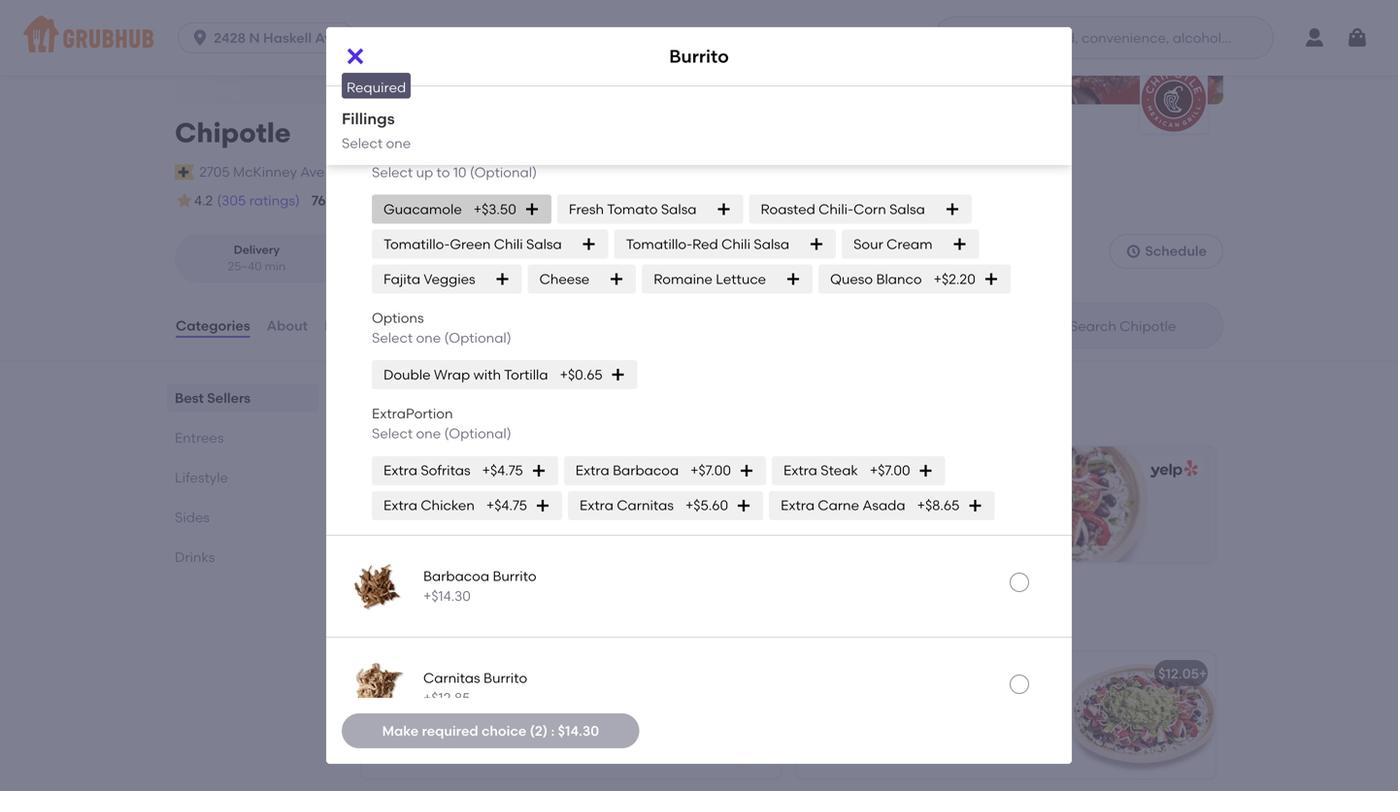 Task type: describe. For each thing, give the bounding box(es) containing it.
barbacoa inside "barbacoa burrito +$14.30"
[[423, 568, 489, 584]]

svg image left 77
[[524, 202, 540, 217]]

double
[[383, 367, 431, 383]]

things
[[399, 144, 442, 161]]

food
[[377, 194, 403, 208]]

correct order
[[589, 194, 666, 208]]

extraportion
[[372, 406, 453, 422]]

select one (required)
[[372, 68, 513, 85]]

yelp image for burrito $12.05 +
[[712, 460, 763, 479]]

romaine lettuce
[[654, 271, 766, 287]]

up
[[416, 164, 433, 180]]

2 horizontal spatial $12.05
[[1158, 665, 1199, 682]]

salsa up red
[[661, 201, 697, 217]]

extra for extra steak
[[783, 462, 817, 479]]

black beans
[[383, 105, 464, 122]]

svg image up +$2.20
[[952, 236, 967, 252]]

asada
[[862, 497, 905, 514]]

white rice
[[383, 9, 454, 26]]

svg image inside the 2428 n haskell ave. button
[[190, 28, 210, 48]]

fresh tomato salsa
[[569, 201, 697, 217]]

location
[[381, 164, 435, 180]]

+$7.00 for extra steak
[[870, 462, 910, 479]]

tomatillo- for green
[[383, 236, 450, 252]]

cheese.
[[955, 776, 1006, 791]]

make
[[382, 723, 419, 739]]

+ inside burrito bowl $12.05 +
[[851, 521, 859, 538]]

schedule button
[[1109, 234, 1223, 269]]

1 vertical spatial with
[[808, 736, 835, 753]]

switch location
[[334, 164, 435, 180]]

0 horizontal spatial entrees
[[175, 430, 224, 446]]

make required choice (2) : $14.30
[[382, 723, 599, 739]]

options select one (optional)
[[372, 310, 511, 346]]

burrito $12.05 +
[[376, 498, 425, 538]]

select for options
[[372, 329, 413, 346]]

one for fillings
[[386, 135, 411, 151]]

svg image down tomatillo-green chili salsa
[[495, 271, 510, 287]]

main navigation navigation
[[0, 0, 1398, 76]]

brown
[[518, 9, 559, 26]]

fillings select one
[[342, 109, 411, 151]]

1 horizontal spatial carnitas
[[617, 497, 674, 514]]

carnitas burrito image
[[346, 657, 408, 719]]

rice for white rice
[[425, 9, 454, 26]]

option group containing delivery 25–40 min
[[175, 234, 508, 283]]

2428 n haskell ave. button
[[178, 22, 364, 53]]

chili-
[[819, 201, 853, 217]]

carnitas burrito +$12.85
[[423, 670, 527, 706]]

salsa for roasted chili-corn salsa
[[889, 201, 925, 217]]

•
[[413, 259, 418, 273]]

chili for red
[[721, 236, 751, 252]]

rice for no rice
[[677, 9, 705, 26]]

sofritas
[[421, 462, 470, 479]]

0 horizontal spatial or
[[917, 736, 931, 753]]

haskell
[[263, 30, 312, 46]]

chicken
[[421, 497, 475, 514]]

4.2
[[194, 192, 213, 209]]

salsa for tomatillo-red chili salsa
[[754, 236, 789, 252]]

15–25
[[422, 259, 453, 273]]

about
[[267, 317, 308, 334]]

sellers for best sellers
[[207, 390, 251, 406]]

subscription pass image
[[175, 164, 194, 180]]

white
[[383, 9, 422, 26]]

10
[[453, 164, 466, 180]]

min inside the delivery 25–40 min
[[264, 259, 286, 273]]

svg image right +$5.60 on the bottom
[[736, 498, 752, 513]]

Search Chipotle search field
[[1068, 317, 1216, 336]]

select for fillings
[[342, 135, 383, 151]]

2 horizontal spatial with
[[889, 756, 917, 772]]

mi
[[395, 259, 409, 273]]

extra chicken
[[383, 497, 475, 514]]

select for extraportion
[[372, 425, 413, 442]]

one up black beans
[[416, 68, 441, 85]]

star icon image
[[175, 191, 194, 210]]

fresh
[[569, 201, 604, 217]]

delivery
[[499, 194, 543, 208]]

best sellers
[[175, 390, 251, 406]]

chipotle
[[175, 117, 291, 149]]

blanco,
[[808, 776, 857, 791]]

extra for extra chicken
[[383, 497, 417, 514]]

tomatillo-green chili salsa
[[383, 236, 562, 252]]

sour
[[853, 236, 883, 252]]

categories
[[176, 317, 250, 334]]

on
[[448, 413, 465, 429]]

reviews
[[324, 317, 378, 334]]

(required)
[[444, 68, 513, 85]]

burrito inside "barbacoa burrito +$14.30"
[[493, 568, 537, 584]]

cream
[[892, 776, 935, 791]]

guac,
[[920, 756, 957, 772]]

extra carne asada
[[781, 497, 905, 514]]

best for best sellers most ordered on grubhub
[[357, 385, 402, 410]]

bowl
[[859, 498, 891, 515]]

burrito button
[[361, 643, 781, 778]]

svg image up +$8.65
[[918, 463, 934, 478]]

n
[[249, 30, 260, 46]]

on
[[451, 194, 468, 208]]

off
[[446, 144, 466, 161]]

$12.05 inside burrito $12.05 +
[[376, 521, 416, 538]]

blanco
[[876, 271, 922, 287]]

most
[[357, 413, 389, 429]]

2428 n haskell ave.
[[214, 30, 343, 46]]

extra for extra carne asada
[[781, 497, 815, 514]]

fajita
[[934, 736, 968, 753]]

fajita veggies
[[383, 271, 475, 287]]

green
[[450, 236, 491, 252]]

to
[[436, 164, 450, 180]]

correct
[[589, 194, 633, 208]]

one for options
[[416, 329, 441, 346]]

roasted
[[761, 201, 815, 217]]

ave.
[[315, 30, 343, 46]]

yelp image for burrito bowl $12.05 +
[[1147, 460, 1198, 479]]

tortilla
[[504, 367, 548, 383]]

fillings
[[342, 109, 395, 128]]

carne
[[818, 497, 859, 514]]



Task type: locate. For each thing, give the bounding box(es) containing it.
svg image left extra steak
[[739, 463, 754, 478]]

delivery
[[234, 243, 280, 257]]

:
[[551, 723, 555, 739]]

1 min from the left
[[264, 259, 286, 273]]

extra down the extra barbacoa
[[580, 497, 614, 514]]

0 vertical spatial (optional)
[[470, 164, 537, 180]]

extra steak
[[783, 462, 858, 479]]

carnitas up +$12.85
[[423, 670, 480, 686]]

required
[[422, 723, 478, 739]]

chili down +$3.50
[[494, 236, 523, 252]]

1 horizontal spatial best
[[357, 385, 402, 410]]

+$7.00
[[690, 462, 731, 479], [870, 462, 910, 479]]

or right meat
[[1032, 697, 1046, 713]]

corn
[[853, 201, 886, 217]]

1 horizontal spatial choice
[[840, 697, 884, 713]]

chili
[[494, 236, 523, 252], [721, 236, 751, 252]]

select up black
[[372, 68, 413, 85]]

one down extraportion
[[416, 425, 441, 442]]

1 vertical spatial +$4.75
[[486, 497, 527, 514]]

(optional) for extraportion select one (optional)
[[444, 425, 511, 442]]

yelp image
[[712, 460, 763, 479], [1147, 460, 1198, 479]]

2 horizontal spatial +
[[1199, 665, 1207, 682]]

2428
[[214, 30, 246, 46]]

mckinney
[[233, 164, 297, 180]]

1 horizontal spatial barbacoa
[[613, 462, 679, 479]]

salsa up the cream
[[889, 201, 925, 217]]

drinks
[[175, 549, 215, 566]]

time
[[471, 194, 496, 208]]

extra barbacoa
[[575, 462, 679, 479]]

1 horizontal spatial $12.05
[[811, 521, 851, 538]]

1 horizontal spatial chili
[[721, 236, 751, 252]]

svg image
[[1346, 26, 1369, 50], [190, 28, 210, 48], [344, 45, 367, 68], [944, 202, 960, 217], [809, 236, 824, 252], [1126, 243, 1141, 259], [609, 271, 624, 287], [983, 271, 999, 287], [610, 367, 626, 383], [531, 463, 546, 478], [535, 498, 550, 513], [967, 498, 983, 513]]

85
[[418, 192, 435, 209]]

extra for extra barbacoa
[[575, 462, 609, 479]]

1 horizontal spatial yelp image
[[1147, 460, 1198, 479]]

2705
[[199, 164, 230, 180]]

carnitas down the extra barbacoa
[[617, 497, 674, 514]]

burrito image
[[635, 652, 781, 778]]

brown rice
[[518, 9, 591, 26]]

one for extraportion
[[416, 425, 441, 442]]

select inside "top things off select up to 10 (optional)"
[[372, 164, 413, 180]]

delicious
[[933, 716, 991, 733]]

0 horizontal spatial carnitas
[[423, 670, 480, 686]]

min down green on the top of the page
[[455, 259, 477, 273]]

1 +$7.00 from the left
[[690, 462, 731, 479]]

with up cream
[[889, 756, 917, 772]]

romaine
[[654, 271, 713, 287]]

0 horizontal spatial rice
[[425, 9, 454, 26]]

sellers down categories button
[[207, 390, 251, 406]]

select inside fillings select one
[[342, 135, 383, 151]]

0 horizontal spatial with
[[473, 367, 501, 383]]

0 horizontal spatial sellers
[[207, 390, 251, 406]]

no
[[655, 9, 674, 26]]

chipotle logo image
[[1140, 66, 1208, 133]]

0 horizontal spatial min
[[264, 259, 286, 273]]

3 rice from the left
[[677, 9, 705, 26]]

grilled
[[950, 697, 990, 713]]

served
[[859, 716, 903, 733]]

sides
[[175, 509, 210, 526]]

a
[[921, 716, 930, 733]]

burrito inside burrito bowl $12.05 +
[[811, 498, 856, 515]]

(optional) inside "top things off select up to 10 (optional)"
[[470, 164, 537, 180]]

0 vertical spatial carnitas
[[617, 497, 674, 514]]

1 vertical spatial entrees
[[357, 607, 434, 631]]

+$7.00 up asada
[[870, 462, 910, 479]]

sellers down wrap
[[407, 385, 475, 410]]

beans,
[[870, 736, 914, 753]]

burrito bowl image
[[1070, 652, 1216, 778]]

select down options
[[372, 329, 413, 346]]

0 horizontal spatial +
[[416, 521, 425, 538]]

2 yelp image from the left
[[1147, 460, 1198, 479]]

0 vertical spatial +$4.75
[[482, 462, 523, 479]]

(optional) up "on time delivery"
[[470, 164, 537, 180]]

pickup 0.9 mi • 15–25 min
[[375, 243, 477, 273]]

barbacoa up extra carnitas at the bottom
[[613, 462, 679, 479]]

select inside options select one (optional)
[[372, 329, 413, 346]]

1 horizontal spatial min
[[455, 259, 477, 273]]

salsa,
[[961, 756, 998, 772]]

+$7.00 for extra barbacoa
[[690, 462, 731, 479]]

svg image inside schedule button
[[1126, 243, 1141, 259]]

2 tomatillo- from the left
[[626, 236, 692, 252]]

2 horizontal spatial or
[[1032, 697, 1046, 713]]

rice right brown
[[562, 9, 591, 26]]

extra left sofritas
[[383, 462, 417, 479]]

queso blanco
[[830, 271, 922, 287]]

extra for extra carnitas
[[580, 497, 614, 514]]

+$4.75 down grubhub
[[482, 462, 523, 479]]

sour
[[860, 776, 888, 791]]

select
[[372, 68, 413, 85], [342, 135, 383, 151], [372, 164, 413, 180], [372, 329, 413, 346], [372, 425, 413, 442]]

2 vertical spatial or
[[938, 776, 952, 791]]

your choice of freshly grilled meat or sofritas served in a delicious bowl with rice, beans, or fajita veggies, and topped with guac, salsa, queso blanco, sour cream or cheese.
[[808, 697, 1046, 791]]

1 vertical spatial barbacoa
[[423, 568, 489, 584]]

option group
[[175, 234, 508, 283]]

2 +$7.00 from the left
[[870, 462, 910, 479]]

or
[[1032, 697, 1046, 713], [917, 736, 931, 753], [938, 776, 952, 791]]

2 horizontal spatial rice
[[677, 9, 705, 26]]

switch location button
[[333, 161, 436, 183]]

$12.05 inside burrito bowl $12.05 +
[[811, 521, 851, 538]]

burrito inside carnitas burrito +$12.85
[[483, 670, 527, 686]]

tomatillo- up romaine
[[626, 236, 692, 252]]

one down options
[[416, 329, 441, 346]]

sellers inside "best sellers most ordered on grubhub"
[[407, 385, 475, 410]]

select down extraportion
[[372, 425, 413, 442]]

1 horizontal spatial +$7.00
[[870, 462, 910, 479]]

best inside "best sellers most ordered on grubhub"
[[357, 385, 402, 410]]

extraportion select one (optional)
[[372, 406, 511, 442]]

one down black
[[386, 135, 411, 151]]

sour cream
[[853, 236, 932, 252]]

queso
[[1001, 756, 1042, 772]]

one inside fillings select one
[[386, 135, 411, 151]]

+$14.30
[[423, 588, 471, 604]]

entrees up lifestyle
[[175, 430, 224, 446]]

+$4.75 for extra chicken
[[486, 497, 527, 514]]

1 horizontal spatial +
[[851, 521, 859, 538]]

salsa down the roasted
[[754, 236, 789, 252]]

sofritas
[[808, 716, 856, 733]]

+$4.75 right chicken
[[486, 497, 527, 514]]

1 horizontal spatial or
[[938, 776, 952, 791]]

0 horizontal spatial tomatillo-
[[383, 236, 450, 252]]

best for best sellers
[[175, 390, 204, 406]]

burrito inside burrito $12.05 +
[[376, 498, 421, 515]]

choice up served
[[840, 697, 884, 713]]

salsa up cheese
[[526, 236, 562, 252]]

burrito inside button
[[373, 669, 418, 686]]

required
[[347, 79, 406, 96]]

veggies,
[[971, 736, 1025, 753]]

1 vertical spatial carnitas
[[423, 670, 480, 686]]

wrap
[[434, 367, 470, 383]]

1 vertical spatial (optional)
[[444, 329, 511, 346]]

barbacoa burrito image
[[346, 555, 408, 617]]

2 chili from the left
[[721, 236, 751, 252]]

or down a
[[917, 736, 931, 753]]

burrito bowl $12.05 +
[[811, 498, 891, 538]]

(optional) up sofritas
[[444, 425, 511, 442]]

(optional) inside options select one (optional)
[[444, 329, 511, 346]]

options
[[372, 310, 424, 326]]

on time delivery
[[451, 194, 543, 208]]

(optional)
[[470, 164, 537, 180], [444, 329, 511, 346], [444, 425, 511, 442]]

tomatillo- up •
[[383, 236, 450, 252]]

extra sofritas
[[383, 462, 470, 479]]

one inside extraportion select one (optional)
[[416, 425, 441, 442]]

0.9
[[375, 259, 391, 273]]

svg image up "tomatillo-red chili salsa"
[[716, 202, 732, 217]]

double wrap with tortilla
[[383, 367, 548, 383]]

min inside the pickup 0.9 mi • 15–25 min
[[455, 259, 477, 273]]

with
[[473, 367, 501, 383], [808, 736, 835, 753], [889, 756, 917, 772]]

carnitas
[[617, 497, 674, 514], [423, 670, 480, 686]]

0 horizontal spatial chili
[[494, 236, 523, 252]]

2 rice from the left
[[562, 9, 591, 26]]

(305
[[217, 192, 246, 209]]

bowl
[[995, 716, 1026, 733]]

2 vertical spatial with
[[889, 756, 917, 772]]

extra left carne
[[781, 497, 815, 514]]

freshly
[[904, 697, 946, 713]]

rice right white
[[425, 9, 454, 26]]

svg image down fresh
[[581, 236, 597, 252]]

entrees down +$14.30
[[357, 607, 434, 631]]

pickup
[[406, 243, 445, 257]]

+$4.75
[[482, 462, 523, 479], [486, 497, 527, 514]]

1 horizontal spatial rice
[[562, 9, 591, 26]]

1 chili from the left
[[494, 236, 523, 252]]

extra up extra carnitas at the bottom
[[575, 462, 609, 479]]

red
[[692, 236, 718, 252]]

order
[[635, 194, 666, 208]]

steak
[[821, 462, 858, 479]]

1 rice from the left
[[425, 9, 454, 26]]

cream
[[887, 236, 932, 252]]

1 horizontal spatial with
[[808, 736, 835, 753]]

burrito
[[669, 46, 729, 67], [376, 498, 421, 515], [811, 498, 856, 515], [493, 568, 537, 584], [373, 669, 418, 686], [483, 670, 527, 686]]

top
[[372, 144, 396, 161]]

(optional) up double wrap with tortilla
[[444, 329, 511, 346]]

or down guac,
[[938, 776, 952, 791]]

best up most
[[357, 385, 402, 410]]

sellers for best sellers most ordered on grubhub
[[407, 385, 475, 410]]

salsa for tomatillo-green chili salsa
[[526, 236, 562, 252]]

black
[[383, 105, 420, 122]]

0 vertical spatial or
[[1032, 697, 1046, 713]]

carnitas inside carnitas burrito +$12.85
[[423, 670, 480, 686]]

0 horizontal spatial choice
[[482, 723, 527, 739]]

good
[[342, 194, 374, 208]]

svg image
[[524, 202, 540, 217], [716, 202, 732, 217], [581, 236, 597, 252], [952, 236, 967, 252], [495, 271, 510, 287], [785, 271, 801, 287], [739, 463, 754, 478], [918, 463, 934, 478], [736, 498, 752, 513]]

with right wrap
[[473, 367, 501, 383]]

$12.05 +
[[1158, 665, 1207, 682]]

queso
[[830, 271, 873, 287]]

1 horizontal spatial tomatillo-
[[626, 236, 692, 252]]

best down categories button
[[175, 390, 204, 406]]

1 yelp image from the left
[[712, 460, 763, 479]]

tomatillo-red chili salsa
[[626, 236, 789, 252]]

select inside extraportion select one (optional)
[[372, 425, 413, 442]]

chili right red
[[721, 236, 751, 252]]

select down fillings
[[342, 135, 383, 151]]

min down delivery on the top left of the page
[[264, 259, 286, 273]]

barbacoa up +$14.30
[[423, 568, 489, 584]]

with up "and"
[[808, 736, 835, 753]]

+$4.75 for extra sofritas
[[482, 462, 523, 479]]

choice left (2)
[[482, 723, 527, 739]]

0 vertical spatial barbacoa
[[613, 462, 679, 479]]

0 vertical spatial with
[[473, 367, 501, 383]]

+ inside burrito $12.05 +
[[416, 521, 425, 538]]

barbacoa burrito +$14.30
[[423, 568, 537, 604]]

extra
[[383, 462, 417, 479], [575, 462, 609, 479], [783, 462, 817, 479], [383, 497, 417, 514], [580, 497, 614, 514], [781, 497, 815, 514]]

0 vertical spatial choice
[[840, 697, 884, 713]]

switch
[[334, 164, 378, 180]]

extra left "steak"
[[783, 462, 817, 479]]

(optional) inside extraportion select one (optional)
[[444, 425, 511, 442]]

1 horizontal spatial entrees
[[357, 607, 434, 631]]

+$0.65
[[560, 367, 603, 383]]

2 min from the left
[[455, 259, 477, 273]]

extra for extra sofritas
[[383, 462, 417, 479]]

0 vertical spatial entrees
[[175, 430, 224, 446]]

0 horizontal spatial best
[[175, 390, 204, 406]]

0 horizontal spatial yelp image
[[712, 460, 763, 479]]

$14.30
[[558, 723, 599, 739]]

of
[[888, 697, 901, 713]]

rice right no
[[677, 9, 705, 26]]

+$12.85
[[423, 690, 470, 706]]

select down top
[[372, 164, 413, 180]]

25–40
[[228, 259, 262, 273]]

(2)
[[530, 723, 548, 739]]

rice for brown rice
[[562, 9, 591, 26]]

one inside options select one (optional)
[[416, 329, 441, 346]]

0 horizontal spatial $12.05
[[376, 521, 416, 538]]

2 vertical spatial (optional)
[[444, 425, 511, 442]]

cheese
[[539, 271, 590, 287]]

1 vertical spatial choice
[[482, 723, 527, 739]]

0 horizontal spatial +$7.00
[[690, 462, 731, 479]]

svg image right lettuce
[[785, 271, 801, 287]]

1 tomatillo- from the left
[[383, 236, 450, 252]]

extra down extra sofritas
[[383, 497, 417, 514]]

chili for green
[[494, 236, 523, 252]]

0 horizontal spatial barbacoa
[[423, 568, 489, 584]]

1 horizontal spatial sellers
[[407, 385, 475, 410]]

choice inside 'your choice of freshly grilled meat or sofritas served in a delicious bowl with rice, beans, or fajita veggies, and topped with guac, salsa, queso blanco, sour cream or cheese.'
[[840, 697, 884, 713]]

(optional) for options select one (optional)
[[444, 329, 511, 346]]

guacamole
[[383, 201, 462, 217]]

veggies
[[424, 271, 475, 287]]

+$7.00 up +$5.60 on the bottom
[[690, 462, 731, 479]]

tomatillo- for red
[[626, 236, 692, 252]]

1 vertical spatial or
[[917, 736, 931, 753]]



Task type: vqa. For each thing, say whether or not it's contained in the screenshot.
Select one (Required)
yes



